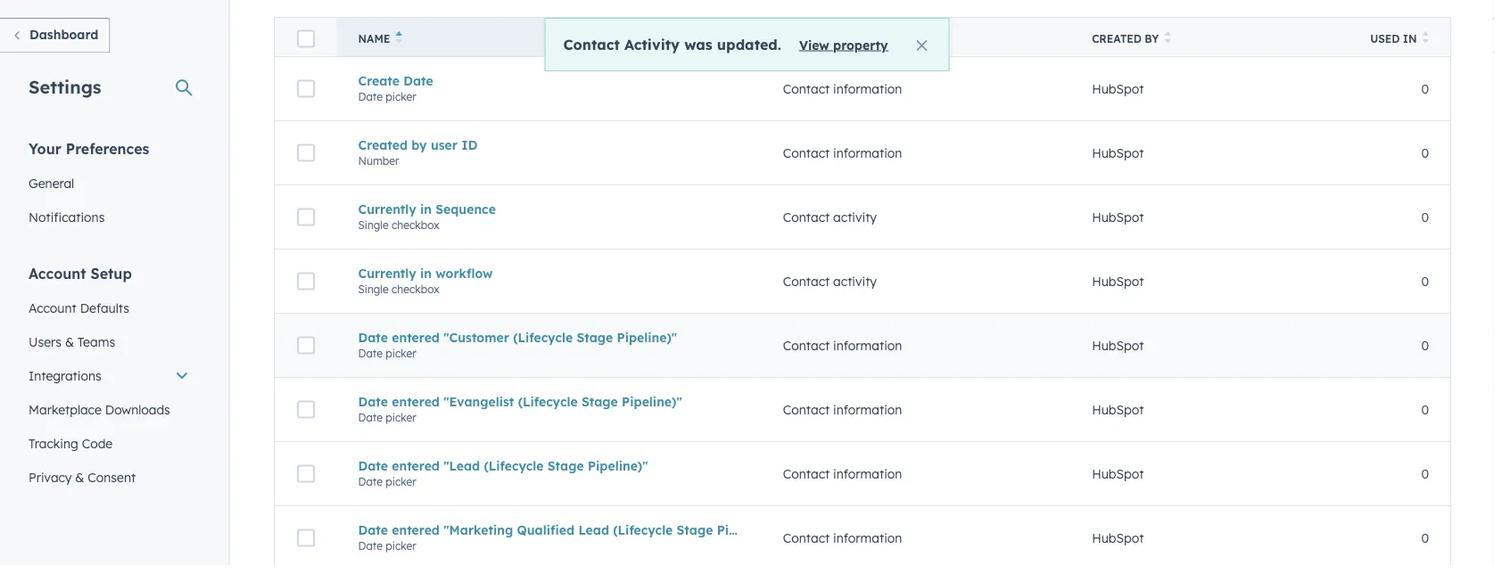 Task type: locate. For each thing, give the bounding box(es) containing it.
press to sort. element right created by
[[1165, 31, 1172, 46]]

contact information
[[783, 81, 903, 97], [783, 145, 903, 161], [783, 338, 903, 354], [783, 402, 903, 418], [783, 467, 903, 482], [783, 531, 903, 546]]

press to sort. element
[[828, 31, 835, 46], [1165, 31, 1172, 46], [1423, 31, 1430, 46]]

1 horizontal spatial press to sort. image
[[1423, 31, 1430, 44]]

6 contact information from the top
[[783, 531, 903, 546]]

0 for date entered "marketing qualified lead (lifecycle stage pipeline)"
[[1422, 531, 1430, 546]]

sequence
[[436, 201, 496, 217]]

created inside created by button
[[1093, 32, 1142, 46]]

stage for date entered "evangelist (lifecycle stage pipeline)"
[[582, 394, 618, 410]]

picker inside date entered "customer (lifecycle stage pipeline)" date picker
[[386, 347, 416, 360]]

8 0 from the top
[[1422, 531, 1430, 546]]

tracking
[[29, 436, 78, 452]]

stage inside date entered "evangelist (lifecycle stage pipeline)" date picker
[[582, 394, 618, 410]]

2 single from the top
[[358, 283, 389, 296]]

general link
[[18, 166, 200, 200]]

"customer
[[444, 330, 510, 346]]

contact for currently in workflow
[[783, 274, 830, 289]]

single inside currently in workflow single checkbox
[[358, 283, 389, 296]]

contact for created by user id
[[783, 145, 830, 161]]

in inside currently in workflow single checkbox
[[420, 266, 432, 281]]

0 horizontal spatial by
[[412, 137, 427, 153]]

(lifecycle up date entered "evangelist (lifecycle stage pipeline)" button
[[513, 330, 573, 346]]

view property
[[800, 37, 889, 53]]

information for date entered "marketing qualified lead (lifecycle stage pipeline)"
[[834, 531, 903, 546]]

information for date entered "evangelist (lifecycle stage pipeline)"
[[834, 402, 903, 418]]

0 for currently in sequence
[[1422, 210, 1430, 225]]

0 for date entered "evangelist (lifecycle stage pipeline)"
[[1422, 402, 1430, 418]]

contact
[[564, 35, 620, 53], [783, 81, 830, 97], [783, 145, 830, 161], [783, 210, 830, 225], [783, 274, 830, 289], [783, 338, 830, 354], [783, 402, 830, 418], [783, 467, 830, 482], [783, 531, 830, 546]]

press to sort. element inside created by button
[[1165, 31, 1172, 46]]

pipeline)" inside date entered "evangelist (lifecycle stage pipeline)" date picker
[[622, 394, 683, 410]]

currently in sequence single checkbox
[[358, 201, 496, 232]]

your
[[29, 140, 61, 158]]

(lifecycle inside date entered "customer (lifecycle stage pipeline)" date picker
[[513, 330, 573, 346]]

currently in workflow button
[[358, 266, 741, 281]]

in for sequence
[[420, 201, 432, 217]]

checkbox down sequence
[[392, 218, 440, 232]]

0 vertical spatial checkbox
[[392, 218, 440, 232]]

(lifecycle right lead
[[613, 523, 673, 538]]

checkbox inside currently in sequence single checkbox
[[392, 218, 440, 232]]

5 hubspot from the top
[[1093, 338, 1145, 354]]

picker inside date entered "evangelist (lifecycle stage pipeline)" date picker
[[386, 411, 416, 425]]

contact information for create date
[[783, 81, 903, 97]]

stage inside date entered "customer (lifecycle stage pipeline)" date picker
[[577, 330, 613, 346]]

1 vertical spatial contact activity
[[783, 274, 877, 289]]

account up 'users'
[[29, 300, 77, 316]]

contact activity was updated. alert
[[545, 18, 950, 71]]

1 currently from the top
[[358, 201, 416, 217]]

updated.
[[717, 35, 782, 53]]

press to sort. element right "group"
[[828, 31, 835, 46]]

6 information from the top
[[834, 531, 903, 546]]

currently
[[358, 201, 416, 217], [358, 266, 416, 281]]

consent
[[88, 470, 136, 486]]

1 contact activity from the top
[[783, 210, 877, 225]]

entered inside date entered "customer (lifecycle stage pipeline)" date picker
[[392, 330, 440, 346]]

3 0 from the top
[[1422, 210, 1430, 225]]

1 vertical spatial activity
[[834, 274, 877, 289]]

checkbox for sequence
[[392, 218, 440, 232]]

currently inside currently in workflow single checkbox
[[358, 266, 416, 281]]

date entered "marketing qualified lead (lifecycle stage pipeline)" date picker
[[358, 523, 778, 553]]

contact activity
[[783, 210, 877, 225], [783, 274, 877, 289]]

(lifecycle inside date entered "evangelist (lifecycle stage pipeline)" date picker
[[518, 394, 578, 410]]

property
[[834, 37, 889, 53]]

in for workflow
[[420, 266, 432, 281]]

5 information from the top
[[834, 467, 903, 482]]

created for created by
[[1093, 32, 1142, 46]]

0 vertical spatial by
[[1145, 32, 1160, 46]]

information
[[834, 81, 903, 97], [834, 145, 903, 161], [834, 338, 903, 354], [834, 402, 903, 418], [834, 467, 903, 482], [834, 531, 903, 546]]

press to sort. element inside group "button"
[[828, 31, 835, 46]]

created inside created by user id number
[[358, 137, 408, 153]]

2 hubspot from the top
[[1093, 145, 1145, 161]]

& right 'users'
[[65, 334, 74, 350]]

1 single from the top
[[358, 218, 389, 232]]

3 picker from the top
[[386, 411, 416, 425]]

in left workflow
[[420, 266, 432, 281]]

1 press to sort. element from the left
[[828, 31, 835, 46]]

5 picker from the top
[[386, 540, 416, 553]]

in
[[420, 201, 432, 217], [420, 266, 432, 281]]

6 hubspot from the top
[[1093, 402, 1145, 418]]

(lifecycle
[[513, 330, 573, 346], [518, 394, 578, 410], [484, 459, 544, 474], [613, 523, 673, 538]]

0 vertical spatial single
[[358, 218, 389, 232]]

0 horizontal spatial &
[[65, 334, 74, 350]]

1 vertical spatial currently
[[358, 266, 416, 281]]

& right privacy
[[75, 470, 84, 486]]

1 vertical spatial by
[[412, 137, 427, 153]]

1 horizontal spatial by
[[1145, 32, 1160, 46]]

create date date picker
[[358, 73, 433, 103]]

(lifecycle down date entered "customer (lifecycle stage pipeline)" button
[[518, 394, 578, 410]]

stage
[[577, 330, 613, 346], [582, 394, 618, 410], [548, 459, 584, 474], [677, 523, 713, 538]]

press to sort. image
[[1165, 31, 1172, 44], [1423, 31, 1430, 44]]

contact for date entered "evangelist (lifecycle stage pipeline)"
[[783, 402, 830, 418]]

3 information from the top
[[834, 338, 903, 354]]

entered for "evangelist
[[392, 394, 440, 410]]

pipeline)" for date entered "customer (lifecycle stage pipeline)"
[[617, 330, 678, 346]]

currently inside currently in sequence single checkbox
[[358, 201, 416, 217]]

in left sequence
[[420, 201, 432, 217]]

hubspot for currently in workflow
[[1093, 274, 1145, 289]]

0 vertical spatial activity
[[834, 210, 877, 225]]

1 hubspot from the top
[[1093, 81, 1145, 97]]

contact activity for currently in sequence
[[783, 210, 877, 225]]

4 hubspot from the top
[[1093, 274, 1145, 289]]

press to sort. image for created by
[[1165, 31, 1172, 44]]

currently down number
[[358, 201, 416, 217]]

4 picker from the top
[[386, 475, 416, 489]]

single
[[358, 218, 389, 232], [358, 283, 389, 296]]

1 vertical spatial &
[[75, 470, 84, 486]]

2 currently from the top
[[358, 266, 416, 281]]

press to sort. image inside created by button
[[1165, 31, 1172, 44]]

by for created by user id number
[[412, 137, 427, 153]]

1 entered from the top
[[392, 330, 440, 346]]

2 horizontal spatial press to sort. element
[[1423, 31, 1430, 46]]

7 hubspot from the top
[[1093, 467, 1145, 482]]

1 information from the top
[[834, 81, 903, 97]]

0 vertical spatial in
[[420, 201, 432, 217]]

1 checkbox from the top
[[392, 218, 440, 232]]

1 vertical spatial in
[[420, 266, 432, 281]]

by inside button
[[1145, 32, 1160, 46]]

checkbox down workflow
[[392, 283, 440, 296]]

press to sort. element right in
[[1423, 31, 1430, 46]]

entered inside date entered "evangelist (lifecycle stage pipeline)" date picker
[[392, 394, 440, 410]]

privacy & consent
[[29, 470, 136, 486]]

account defaults link
[[18, 291, 200, 325]]

account for account defaults
[[29, 300, 77, 316]]

1 vertical spatial account
[[29, 300, 77, 316]]

0 vertical spatial account
[[29, 265, 86, 282]]

3 press to sort. element from the left
[[1423, 31, 1430, 46]]

2 information from the top
[[834, 145, 903, 161]]

dashboard link
[[0, 18, 110, 53]]

1 horizontal spatial created
[[1093, 32, 1142, 46]]

entered left "marketing
[[392, 523, 440, 538]]

ascending sort. press to sort descending. element
[[396, 31, 402, 46]]

1 horizontal spatial press to sort. element
[[1165, 31, 1172, 46]]

account setup element
[[18, 264, 200, 529]]

picker
[[386, 90, 416, 103], [386, 347, 416, 360], [386, 411, 416, 425], [386, 475, 416, 489], [386, 540, 416, 553]]

single inside currently in sequence single checkbox
[[358, 218, 389, 232]]

integrations button
[[18, 359, 200, 393]]

0 horizontal spatial press to sort. image
[[1165, 31, 1172, 44]]

0 vertical spatial created
[[1093, 32, 1142, 46]]

(lifecycle for "customer
[[513, 330, 573, 346]]

created
[[1093, 32, 1142, 46], [358, 137, 408, 153]]

picker inside date entered "lead (lifecycle stage pipeline)" date picker
[[386, 475, 416, 489]]

4 entered from the top
[[392, 523, 440, 538]]

account
[[29, 265, 86, 282], [29, 300, 77, 316]]

&
[[65, 334, 74, 350], [75, 470, 84, 486]]

pipeline)"
[[617, 330, 678, 346], [622, 394, 683, 410], [588, 459, 649, 474], [717, 523, 778, 538]]

view property button
[[800, 37, 889, 53]]

checkbox
[[392, 218, 440, 232], [392, 283, 440, 296]]

press to sort. image
[[828, 31, 835, 44]]

hubspot for create date
[[1093, 81, 1145, 97]]

entered inside date entered "marketing qualified lead (lifecycle stage pipeline)" date picker
[[392, 523, 440, 538]]

pipeline)" for date entered "evangelist (lifecycle stage pipeline)"
[[622, 394, 683, 410]]

workflow
[[436, 266, 493, 281]]

0 vertical spatial currently
[[358, 201, 416, 217]]

in inside currently in sequence single checkbox
[[420, 201, 432, 217]]

date entered "marketing qualified lead (lifecycle stage pipeline)" button
[[358, 523, 778, 538]]

2 activity from the top
[[834, 274, 877, 289]]

5 contact information from the top
[[783, 467, 903, 482]]

by
[[1145, 32, 1160, 46], [412, 137, 427, 153]]

press to sort. element inside used in button
[[1423, 31, 1430, 46]]

integrations
[[29, 368, 101, 384]]

entered left "evangelist
[[392, 394, 440, 410]]

2 entered from the top
[[392, 394, 440, 410]]

1 horizontal spatial &
[[75, 470, 84, 486]]

privacy
[[29, 470, 72, 486]]

checkbox inside currently in workflow single checkbox
[[392, 283, 440, 296]]

press to sort. element for group
[[828, 31, 835, 46]]

4 information from the top
[[834, 402, 903, 418]]

0 for date entered "lead (lifecycle stage pipeline)"
[[1422, 467, 1430, 482]]

contact for create date
[[783, 81, 830, 97]]

contact for date entered "marketing qualified lead (lifecycle stage pipeline)"
[[783, 531, 830, 546]]

contact for date entered "lead (lifecycle stage pipeline)"
[[783, 467, 830, 482]]

6 0 from the top
[[1422, 402, 1430, 418]]

2 press to sort. element from the left
[[1165, 31, 1172, 46]]

press to sort. element for created by
[[1165, 31, 1172, 46]]

1 activity from the top
[[834, 210, 877, 225]]

0 vertical spatial &
[[65, 334, 74, 350]]

marketplace downloads
[[29, 402, 170, 418]]

hubspot
[[1093, 81, 1145, 97], [1093, 145, 1145, 161], [1093, 210, 1145, 225], [1093, 274, 1145, 289], [1093, 338, 1145, 354], [1093, 402, 1145, 418], [1093, 467, 1145, 482], [1093, 531, 1145, 546]]

press to sort. image right created by
[[1165, 31, 1172, 44]]

qualified
[[517, 523, 575, 538]]

contact for currently in sequence
[[783, 210, 830, 225]]

1 in from the top
[[420, 201, 432, 217]]

1 contact information from the top
[[783, 81, 903, 97]]

in
[[1404, 32, 1418, 46]]

4 contact information from the top
[[783, 402, 903, 418]]

2 account from the top
[[29, 300, 77, 316]]

account inside account defaults link
[[29, 300, 77, 316]]

by for created by
[[1145, 32, 1160, 46]]

2 picker from the top
[[386, 347, 416, 360]]

contact activity for currently in workflow
[[783, 274, 877, 289]]

entered down currently in workflow single checkbox
[[392, 330, 440, 346]]

2 0 from the top
[[1422, 145, 1430, 161]]

currently in sequence button
[[358, 201, 741, 217]]

2 in from the top
[[420, 266, 432, 281]]

date entered "evangelist (lifecycle stage pipeline)" button
[[358, 394, 741, 410]]

2 press to sort. image from the left
[[1423, 31, 1430, 44]]

press to sort. image right in
[[1423, 31, 1430, 44]]

entered
[[392, 330, 440, 346], [392, 394, 440, 410], [392, 459, 440, 474], [392, 523, 440, 538]]

defaults
[[80, 300, 129, 316]]

downloads
[[105, 402, 170, 418]]

3 entered from the top
[[392, 459, 440, 474]]

1 vertical spatial checkbox
[[392, 283, 440, 296]]

"evangelist
[[444, 394, 514, 410]]

activity
[[834, 210, 877, 225], [834, 274, 877, 289]]

1 press to sort. image from the left
[[1165, 31, 1172, 44]]

contact inside alert
[[564, 35, 620, 53]]

3 hubspot from the top
[[1093, 210, 1145, 225]]

& for privacy
[[75, 470, 84, 486]]

date
[[404, 73, 433, 89], [358, 90, 383, 103], [358, 330, 388, 346], [358, 347, 383, 360], [358, 394, 388, 410], [358, 411, 383, 425], [358, 459, 388, 474], [358, 475, 383, 489], [358, 523, 388, 538], [358, 540, 383, 553]]

entered left "lead
[[392, 459, 440, 474]]

press to sort. image for used in
[[1423, 31, 1430, 44]]

5 0 from the top
[[1422, 338, 1430, 354]]

2 contact information from the top
[[783, 145, 903, 161]]

pipeline)" inside date entered "lead (lifecycle stage pipeline)" date picker
[[588, 459, 649, 474]]

by inside created by user id number
[[412, 137, 427, 153]]

0 for currently in workflow
[[1422, 274, 1430, 289]]

(lifecycle inside date entered "lead (lifecycle stage pipeline)" date picker
[[484, 459, 544, 474]]

your preferences element
[[18, 139, 200, 234]]

notifications
[[29, 209, 105, 225]]

(lifecycle right "lead
[[484, 459, 544, 474]]

press to sort. image inside used in button
[[1423, 31, 1430, 44]]

1 account from the top
[[29, 265, 86, 282]]

1 vertical spatial created
[[358, 137, 408, 153]]

1 vertical spatial single
[[358, 283, 389, 296]]

account defaults
[[29, 300, 129, 316]]

2 checkbox from the top
[[392, 283, 440, 296]]

pipeline)" inside date entered "customer (lifecycle stage pipeline)" date picker
[[617, 330, 678, 346]]

1 0 from the top
[[1422, 81, 1430, 97]]

0 horizontal spatial press to sort. element
[[828, 31, 835, 46]]

entered inside date entered "lead (lifecycle stage pipeline)" date picker
[[392, 459, 440, 474]]

hubspot for date entered "evangelist (lifecycle stage pipeline)"
[[1093, 402, 1145, 418]]

account for account setup
[[29, 265, 86, 282]]

0 vertical spatial contact activity
[[783, 210, 877, 225]]

setup
[[91, 265, 132, 282]]

7 0 from the top
[[1422, 467, 1430, 482]]

0
[[1422, 81, 1430, 97], [1422, 145, 1430, 161], [1422, 210, 1430, 225], [1422, 274, 1430, 289], [1422, 338, 1430, 354], [1422, 402, 1430, 418], [1422, 467, 1430, 482], [1422, 531, 1430, 546]]

information for date entered "lead (lifecycle stage pipeline)"
[[834, 467, 903, 482]]

privacy & consent link
[[18, 461, 200, 495]]

contact information for date entered "lead (lifecycle stage pipeline)"
[[783, 467, 903, 482]]

account up account defaults
[[29, 265, 86, 282]]

information for created by user id
[[834, 145, 903, 161]]

0 horizontal spatial created
[[358, 137, 408, 153]]

1 picker from the top
[[386, 90, 416, 103]]

2 contact activity from the top
[[783, 274, 877, 289]]

4 0 from the top
[[1422, 274, 1430, 289]]

currently down currently in sequence single checkbox
[[358, 266, 416, 281]]

contact information for date entered "evangelist (lifecycle stage pipeline)"
[[783, 402, 903, 418]]

0 for created by user id
[[1422, 145, 1430, 161]]

stage inside date entered "lead (lifecycle stage pipeline)" date picker
[[548, 459, 584, 474]]

8 hubspot from the top
[[1093, 531, 1145, 546]]



Task type: vqa. For each thing, say whether or not it's contained in the screenshot.
Automation
no



Task type: describe. For each thing, give the bounding box(es) containing it.
picker for "lead
[[386, 475, 416, 489]]

date entered "lead (lifecycle stage pipeline)" button
[[358, 459, 741, 474]]

hubspot for date entered "marketing qualified lead (lifecycle stage pipeline)"
[[1093, 531, 1145, 546]]

account setup
[[29, 265, 132, 282]]

code
[[82, 436, 113, 452]]

create
[[358, 73, 400, 89]]

ascending sort. press to sort descending. image
[[396, 31, 402, 44]]

3 contact information from the top
[[783, 338, 903, 354]]

close image
[[917, 40, 928, 51]]

checkbox for workflow
[[392, 283, 440, 296]]

group button
[[762, 17, 1071, 57]]

picker for "customer
[[386, 347, 416, 360]]

your preferences
[[29, 140, 149, 158]]

contact information for created by user id
[[783, 145, 903, 161]]

notifications link
[[18, 200, 200, 234]]

dashboard
[[29, 27, 98, 42]]

lead
[[579, 523, 610, 538]]

date entered "customer (lifecycle stage pipeline)" button
[[358, 330, 741, 346]]

date entered "evangelist (lifecycle stage pipeline)" date picker
[[358, 394, 683, 425]]

entered for "marketing
[[392, 523, 440, 538]]

marketplace downloads link
[[18, 393, 200, 427]]

created by button
[[1071, 17, 1345, 57]]

contact information for date entered "marketing qualified lead (lifecycle stage pipeline)"
[[783, 531, 903, 546]]

picker for "evangelist
[[386, 411, 416, 425]]

(lifecycle for "evangelist
[[518, 394, 578, 410]]

stage inside date entered "marketing qualified lead (lifecycle stage pipeline)" date picker
[[677, 523, 713, 538]]

was
[[685, 35, 713, 53]]

created for created by user id number
[[358, 137, 408, 153]]

currently for currently in workflow
[[358, 266, 416, 281]]

single for currently in workflow
[[358, 283, 389, 296]]

currently in workflow single checkbox
[[358, 266, 493, 296]]

press to sort. element for used in
[[1423, 31, 1430, 46]]

view
[[800, 37, 830, 53]]

preferences
[[66, 140, 149, 158]]

id
[[462, 137, 478, 153]]

hubspot for date entered "lead (lifecycle stage pipeline)"
[[1093, 467, 1145, 482]]

tracking code link
[[18, 427, 200, 461]]

users & teams link
[[18, 325, 200, 359]]

entered for "lead
[[392, 459, 440, 474]]

information for create date
[[834, 81, 903, 97]]

contact activity was updated.
[[564, 35, 782, 53]]

picker inside date entered "marketing qualified lead (lifecycle stage pipeline)" date picker
[[386, 540, 416, 553]]

marketplace
[[29, 402, 102, 418]]

created by user id number
[[358, 137, 478, 168]]

user
[[431, 137, 458, 153]]

more button
[[797, 346, 864, 374]]

"lead
[[444, 459, 480, 474]]

stage for date entered "lead (lifecycle stage pipeline)"
[[548, 459, 584, 474]]

name button
[[337, 17, 762, 57]]

pipeline)" inside date entered "marketing qualified lead (lifecycle stage pipeline)" date picker
[[717, 523, 778, 538]]

single for currently in sequence
[[358, 218, 389, 232]]

group
[[783, 32, 822, 46]]

date entered "customer (lifecycle stage pipeline)" date picker
[[358, 330, 678, 360]]

activity
[[625, 35, 680, 53]]

used
[[1371, 32, 1401, 46]]

settings
[[29, 75, 101, 98]]

stage for date entered "customer (lifecycle stage pipeline)"
[[577, 330, 613, 346]]

users & teams
[[29, 334, 115, 350]]

tracking code
[[29, 436, 113, 452]]

users
[[29, 334, 62, 350]]

number
[[358, 154, 399, 168]]

& for users
[[65, 334, 74, 350]]

teams
[[78, 334, 115, 350]]

(lifecycle inside date entered "marketing qualified lead (lifecycle stage pipeline)" date picker
[[613, 523, 673, 538]]

more
[[812, 353, 838, 367]]

picker inside the create date date picker
[[386, 90, 416, 103]]

pipeline)" for date entered "lead (lifecycle stage pipeline)"
[[588, 459, 649, 474]]

(lifecycle for "lead
[[484, 459, 544, 474]]

entered for "customer
[[392, 330, 440, 346]]

date entered "lead (lifecycle stage pipeline)" date picker
[[358, 459, 649, 489]]

create date button
[[358, 73, 741, 89]]

used in button
[[1345, 17, 1452, 57]]

created by user id button
[[358, 137, 741, 153]]

hubspot for created by user id
[[1093, 145, 1145, 161]]

hubspot for currently in sequence
[[1093, 210, 1145, 225]]

0 for create date
[[1422, 81, 1430, 97]]

general
[[29, 175, 74, 191]]

activity for currently in workflow
[[834, 274, 877, 289]]

activity for currently in sequence
[[834, 210, 877, 225]]

used in
[[1371, 32, 1418, 46]]

name
[[358, 32, 390, 46]]

currently for currently in sequence
[[358, 201, 416, 217]]

created by
[[1093, 32, 1160, 46]]

"marketing
[[444, 523, 513, 538]]



